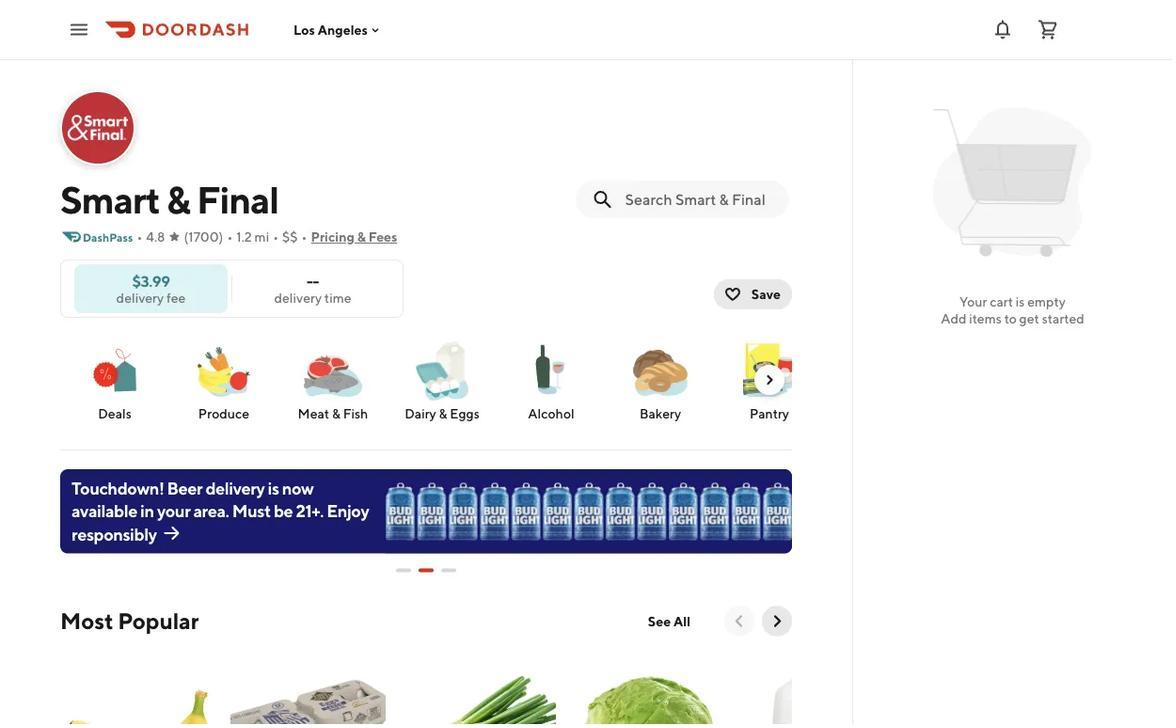 Task type: describe. For each thing, give the bounding box(es) containing it.
in
[[140, 501, 154, 521]]

bakery image
[[627, 337, 695, 405]]

started
[[1043, 311, 1085, 327]]

deals
[[98, 406, 132, 422]]

see
[[648, 614, 671, 629]]

empty retail cart image
[[925, 94, 1102, 271]]

your cart is empty add items to get started
[[942, 294, 1085, 327]]

deals link
[[68, 337, 162, 424]]

your
[[960, 294, 988, 310]]

delivery for -- delivery time
[[274, 290, 322, 305]]

pricing & fees button
[[311, 222, 398, 252]]

next button of carousel image
[[768, 612, 787, 631]]

angeles
[[318, 22, 368, 37]]

$3.99
[[132, 272, 170, 290]]

pantry
[[750, 406, 790, 422]]

fee
[[167, 290, 186, 305]]

your
[[157, 501, 190, 521]]

see all
[[648, 614, 691, 629]]

(1700)
[[184, 229, 223, 245]]

popular
[[118, 608, 199, 635]]

smart
[[60, 177, 160, 222]]

los
[[294, 22, 315, 37]]

most popular
[[60, 608, 199, 635]]

next image
[[763, 373, 778, 388]]

now
[[282, 478, 314, 498]]

alcohol image
[[518, 337, 586, 404]]

smart & final
[[60, 177, 279, 222]]

1 • from the left
[[137, 229, 142, 245]]

see all link
[[637, 607, 702, 637]]

alcohol
[[528, 406, 575, 422]]

pricing
[[311, 229, 355, 245]]

enjoy
[[327, 501, 369, 521]]

open menu image
[[68, 18, 90, 41]]

meat & fish
[[298, 406, 368, 422]]

2 • from the left
[[227, 229, 233, 245]]

$3.99 delivery fee
[[116, 272, 186, 305]]

dairy & eggs link
[[395, 337, 490, 424]]

1.2
[[237, 229, 252, 245]]

smart & final image
[[62, 92, 134, 164]]

all
[[674, 614, 691, 629]]

available
[[72, 501, 137, 521]]

save button
[[714, 280, 793, 310]]

must
[[232, 501, 271, 521]]

meat
[[298, 406, 330, 422]]

bakery link
[[614, 337, 708, 424]]

delivery for touchdown! beer delivery is now available in your area. must be 21+. enjoy responsibly
[[206, 478, 265, 498]]

cart
[[990, 294, 1014, 310]]

alcohol link
[[505, 337, 599, 424]]



Task type: locate. For each thing, give the bounding box(es) containing it.
bakery
[[640, 406, 682, 422]]

responsibly
[[72, 525, 157, 545]]

time
[[325, 290, 352, 305]]

& left fish
[[332, 406, 341, 422]]

1 - from the left
[[307, 272, 313, 290]]

is inside 'touchdown! beer delivery is now available in your area. must be 21+. enjoy responsibly'
[[268, 478, 279, 498]]

1 horizontal spatial is
[[1016, 294, 1026, 310]]

dashpass
[[83, 231, 133, 244]]

deals image
[[81, 337, 149, 405]]

delivery
[[116, 290, 164, 305], [274, 290, 322, 305], [206, 478, 265, 498]]

& up (1700)
[[166, 177, 190, 222]]

dairy & eggs
[[405, 406, 480, 422]]

delivery inside $3.99 delivery fee
[[116, 290, 164, 305]]

meat & fish image
[[299, 337, 367, 405]]

0 vertical spatial is
[[1016, 294, 1026, 310]]

$$
[[282, 229, 298, 245]]

pantry link
[[723, 337, 817, 424]]

los angeles button
[[294, 22, 383, 37]]

add
[[942, 311, 967, 327]]

•
[[137, 229, 142, 245], [227, 229, 233, 245], [273, 229, 279, 245], [302, 229, 307, 245]]

2 horizontal spatial delivery
[[274, 290, 322, 305]]

• left the 4.8
[[137, 229, 142, 245]]

final
[[197, 177, 279, 222]]

& left the eggs
[[439, 406, 448, 422]]

1 horizontal spatial delivery
[[206, 478, 265, 498]]

pantry image
[[736, 337, 804, 405]]

2 - from the left
[[313, 272, 319, 290]]

delivery left fee
[[116, 290, 164, 305]]

0 items, open order cart image
[[1037, 18, 1060, 41]]

• right $$
[[302, 229, 307, 245]]

• left 1.2
[[227, 229, 233, 245]]

delivery left time
[[274, 290, 322, 305]]

delivery inside -- delivery time
[[274, 290, 322, 305]]

-- delivery time
[[274, 272, 352, 305]]

1 vertical spatial is
[[268, 478, 279, 498]]

0 horizontal spatial is
[[268, 478, 279, 498]]

most
[[60, 608, 113, 635]]

&
[[166, 177, 190, 222], [357, 229, 366, 245], [332, 406, 341, 422], [439, 406, 448, 422]]

-
[[307, 272, 313, 290], [313, 272, 319, 290]]

to
[[1005, 311, 1017, 327]]

fish
[[343, 406, 368, 422]]

& for dairy
[[439, 406, 448, 422]]

is left 'now'
[[268, 478, 279, 498]]

4.8
[[146, 229, 165, 245]]

delivery inside 'touchdown! beer delivery is now available in your area. must be 21+. enjoy responsibly'
[[206, 478, 265, 498]]

save
[[752, 287, 781, 302]]

3 • from the left
[[273, 229, 279, 245]]

& for smart
[[166, 177, 190, 222]]

eggs
[[450, 406, 480, 422]]

is inside your cart is empty add items to get started
[[1016, 294, 1026, 310]]

notification bell image
[[992, 18, 1015, 41]]

• 1.2 mi • $$ • pricing & fees
[[227, 229, 398, 245]]

previous button of carousel image
[[730, 612, 749, 631]]

& left fees
[[357, 229, 366, 245]]

dairy & eggs image
[[409, 337, 476, 405]]

mi
[[255, 229, 269, 245]]

most popular link
[[60, 607, 199, 637]]

los angeles
[[294, 22, 368, 37]]

& for meat
[[332, 406, 341, 422]]

4 • from the left
[[302, 229, 307, 245]]

21+.
[[296, 501, 324, 521]]

get
[[1020, 311, 1040, 327]]

delivery up the must
[[206, 478, 265, 498]]

beer
[[167, 478, 203, 498]]

produce image
[[190, 337, 258, 405]]

area.
[[193, 501, 229, 521]]

touchdown!
[[72, 478, 164, 498]]

empty
[[1028, 294, 1067, 310]]

Search Smart & Final search field
[[626, 189, 774, 210]]

meat & fish link
[[286, 337, 380, 424]]

items
[[970, 311, 1002, 327]]

is right cart
[[1016, 294, 1026, 310]]

produce
[[198, 406, 250, 422]]

touchdown! beer delivery is now available in your area. must be 21+. enjoy responsibly
[[72, 478, 369, 545]]

is
[[1016, 294, 1026, 310], [268, 478, 279, 498]]

• right 'mi'
[[273, 229, 279, 245]]

produce link
[[177, 337, 271, 424]]

fees
[[369, 229, 398, 245]]

0 horizontal spatial delivery
[[116, 290, 164, 305]]

be
[[274, 501, 293, 521]]

dairy
[[405, 406, 437, 422]]



Task type: vqa. For each thing, say whether or not it's contained in the screenshot.
12/12
no



